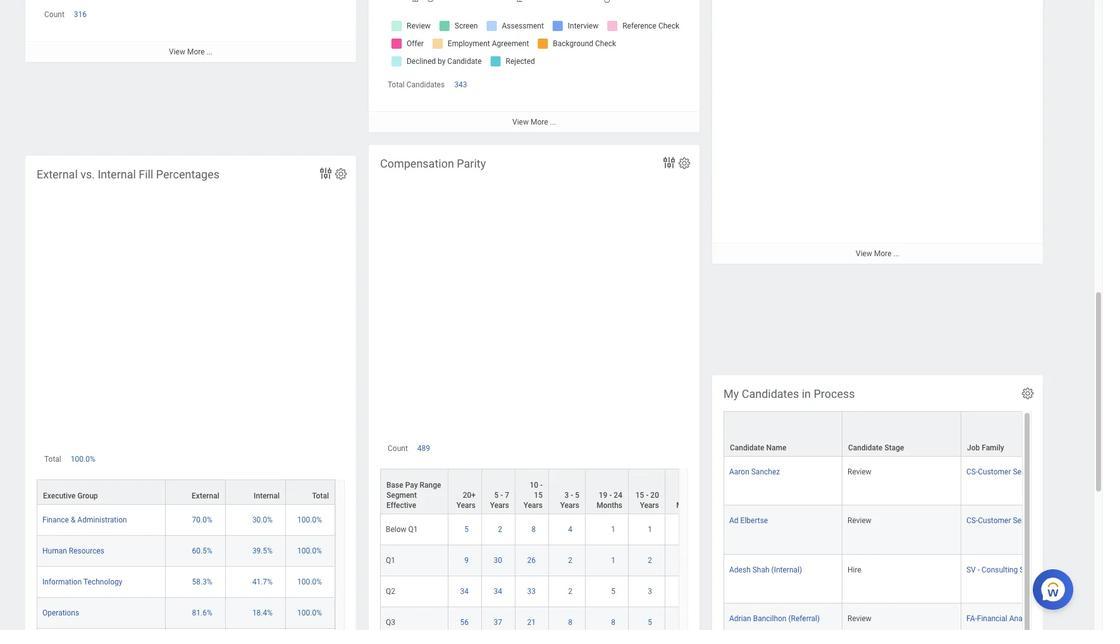 Task type: vqa. For each thing, say whether or not it's contained in the screenshot.


Task type: describe. For each thing, give the bounding box(es) containing it.
hire
[[848, 565, 861, 574]]

row containing ad elbertse
[[724, 506, 1103, 555]]

elbertse
[[740, 516, 768, 525]]

vs.
[[80, 168, 95, 181]]

19
[[599, 491, 608, 500]]

8 for leftmost 8 "button"
[[532, 525, 536, 534]]

process
[[814, 387, 855, 400]]

24
[[614, 491, 622, 500]]

ad elbertse link
[[729, 514, 768, 525]]

my candidates in process
[[724, 387, 855, 400]]

job family button
[[962, 412, 1080, 456]]

2 button right 33 button
[[568, 587, 574, 597]]

cs-customer service link for elbertse
[[967, 514, 1038, 525]]

finance
[[42, 516, 69, 525]]

base pay range segment effective column header
[[380, 469, 448, 514]]

1 horizontal spatial more
[[874, 249, 892, 258]]

months for 19
[[597, 501, 622, 510]]

3 - 5 years
[[560, 491, 579, 510]]

pay
[[405, 481, 418, 490]]

19 - 24 months column header
[[586, 469, 629, 514]]

56
[[460, 618, 469, 627]]

- for 10
[[540, 481, 543, 490]]

configure external vs. internal fill percentages image
[[334, 167, 348, 181]]

1 vertical spatial q1
[[386, 556, 395, 565]]

operations link
[[42, 606, 79, 618]]

service for ad elbertse
[[1013, 516, 1038, 525]]

10
[[530, 481, 538, 490]]

2 34 from the left
[[494, 587, 502, 596]]

row containing base pay range segment effective
[[380, 469, 908, 514]]

base pay range segment effective button
[[381, 470, 448, 514]]

years for 3 - 5 years
[[560, 501, 579, 510]]

5 - 7 years
[[490, 491, 509, 510]]

343 button
[[454, 80, 469, 90]]

information technology link
[[42, 575, 122, 587]]

sv - consulting services link
[[967, 563, 1048, 574]]

financial
[[977, 614, 1008, 623]]

total inside "candidate pipeline summary" element
[[388, 80, 405, 89]]

41.7%
[[252, 578, 273, 587]]

fa-
[[967, 614, 977, 623]]

effective
[[387, 501, 416, 510]]

12 - 18 months image for 3
[[671, 587, 703, 597]]

shah
[[753, 565, 770, 574]]

customer for sanchez
[[978, 468, 1011, 476]]

adesh
[[729, 565, 751, 574]]

81.6%
[[192, 609, 212, 618]]

5 down the 3 button
[[648, 618, 652, 627]]

15 - 20 years column header
[[629, 469, 665, 514]]

0 horizontal spatial view more ... link
[[369, 112, 700, 132]]

489
[[417, 444, 430, 453]]

2 up the 3 button
[[648, 556, 652, 565]]

2 down the 4 button
[[568, 556, 572, 565]]

10 - 15 years
[[524, 481, 543, 510]]

fill
[[139, 168, 153, 181]]

3 cell from the left
[[226, 629, 286, 630]]

100.0% for 39.5%
[[297, 547, 322, 556]]

name
[[766, 444, 787, 452]]

review for aaron sanchez
[[848, 468, 872, 476]]

fa-financial analysis link
[[967, 612, 1038, 623]]

configure and view chart data image
[[662, 155, 677, 170]]

service for aaron sanchez
[[1013, 468, 1038, 476]]

58.3%
[[192, 578, 212, 587]]

percentages
[[156, 168, 219, 181]]

family
[[982, 444, 1004, 452]]

- for 12
[[689, 491, 692, 500]]

row containing adesh shah (internal)
[[724, 555, 1103, 603]]

- for 19
[[609, 491, 612, 500]]

0 horizontal spatial total
[[44, 455, 61, 464]]

- for 3
[[571, 491, 573, 500]]

view more ... for the right view more ... link
[[856, 249, 900, 258]]

4 button
[[568, 525, 574, 535]]

internal inside popup button
[[254, 492, 280, 501]]

human resources link
[[42, 544, 104, 556]]

review element for adrian bancilhon (referral)
[[848, 612, 872, 623]]

total inside 'popup button'
[[312, 492, 329, 501]]

2 button up the 3 button
[[648, 556, 654, 566]]

5 - 7 years button
[[482, 470, 515, 514]]

my candidates in process element
[[712, 375, 1103, 630]]

1 button for 2
[[611, 556, 617, 566]]

executive
[[43, 492, 76, 501]]

4 cell from the left
[[286, 629, 335, 630]]

- for sv
[[978, 565, 980, 574]]

candidates for my
[[742, 387, 799, 400]]

2 horizontal spatial 8 button
[[611, 618, 617, 628]]

58.3% button
[[192, 577, 214, 587]]

customer for elbertse
[[978, 516, 1011, 525]]

26 button
[[527, 556, 538, 566]]

(internal)
[[771, 565, 802, 574]]

... for the left view more ... link
[[550, 118, 556, 127]]

review element for aaron sanchez
[[848, 465, 872, 476]]

3 - 5 years button
[[549, 470, 585, 514]]

70.0% button
[[192, 515, 214, 525]]

56 button
[[460, 618, 471, 628]]

33 button
[[527, 587, 538, 597]]

row containing adrian bancilhon (referral)
[[724, 603, 1103, 630]]

100.0% button up group
[[71, 454, 97, 464]]

consulting
[[982, 565, 1018, 574]]

years for 5 - 7 years
[[490, 501, 509, 510]]

review for ad elbertse
[[848, 516, 872, 525]]

8 for middle 8 "button"
[[568, 618, 572, 627]]

hire element
[[848, 563, 861, 574]]

81.6% button
[[192, 608, 214, 618]]

candidate pipeline summary element
[[369, 0, 700, 132]]

years for 15 - 20 years
[[640, 501, 659, 510]]

100.0% button for 30.0%
[[297, 515, 324, 525]]

1 vertical spatial 5 button
[[611, 587, 617, 597]]

bancilhon
[[753, 614, 787, 623]]

20+ years column header
[[448, 469, 482, 514]]

18
[[694, 491, 702, 500]]

administration
[[77, 516, 127, 525]]

60.5%
[[192, 547, 212, 556]]

5 down 20+ years
[[464, 525, 469, 534]]

compensation parity element
[[369, 145, 908, 630]]

row containing candidate name
[[724, 411, 1103, 457]]

cs- for sanchez
[[967, 468, 978, 476]]

row containing below q1
[[380, 514, 908, 545]]

... for the right view more ... link
[[894, 249, 900, 258]]

3 - 5 years column header
[[549, 469, 586, 514]]

below
[[386, 525, 407, 534]]

37
[[494, 618, 502, 627]]

20+ years
[[457, 491, 476, 510]]

parity
[[457, 157, 486, 170]]

15 - 20 years
[[636, 491, 659, 510]]

candidate stage column header
[[843, 411, 962, 457]]

aaron
[[729, 468, 749, 476]]

21
[[527, 618, 536, 627]]

15 inside 15 - 20 years
[[636, 491, 644, 500]]

row containing operations
[[37, 598, 335, 629]]

operations
[[42, 609, 79, 618]]

2 vertical spatial 5 button
[[648, 618, 654, 628]]

60.5% button
[[192, 546, 214, 556]]

3 for 3 - 5 years
[[565, 491, 569, 500]]

candidate for candidate name
[[730, 444, 765, 452]]

years for 10 - 15 years
[[524, 501, 543, 510]]

12 - 18 months image for 5
[[671, 618, 703, 628]]

39.5% button
[[252, 546, 275, 556]]

in
[[802, 387, 811, 400]]

sv - consulting services
[[967, 565, 1048, 574]]

adrian
[[729, 614, 751, 623]]

external for external
[[192, 492, 219, 501]]

1 34 from the left
[[460, 587, 469, 596]]

count
[[388, 444, 408, 453]]

compensation
[[380, 157, 454, 170]]

aaron sanchez link
[[729, 465, 780, 476]]

range
[[420, 481, 441, 490]]

candidate name column header
[[724, 411, 843, 457]]

candidates for total
[[407, 80, 445, 89]]

candidate stage button
[[843, 412, 961, 456]]

0 horizontal spatial 5 button
[[464, 525, 471, 535]]

26
[[527, 556, 536, 565]]



Task type: locate. For each thing, give the bounding box(es) containing it.
- inside 15 - 20 years
[[646, 491, 649, 500]]

100.0% button right the 18.4% button
[[297, 608, 324, 618]]

1 vertical spatial review element
[[848, 514, 872, 525]]

1 for 2
[[611, 556, 616, 565]]

1 vertical spatial internal
[[254, 492, 280, 501]]

- for 5
[[501, 491, 503, 500]]

3 for 3
[[648, 587, 652, 596]]

1 cell from the left
[[37, 629, 165, 630]]

1 review from the top
[[848, 468, 872, 476]]

10 - 15 years column header
[[516, 469, 549, 514]]

0 horizontal spatial candidates
[[407, 80, 445, 89]]

2 cs-customer service link from the top
[[967, 514, 1038, 525]]

12 - 18 months image down 12 - 18 months at the bottom right of the page
[[671, 525, 703, 535]]

3 years from the left
[[524, 501, 543, 510]]

cs-customer service up sv - consulting services link
[[967, 516, 1038, 525]]

1 34 button from the left
[[460, 587, 471, 597]]

1 vertical spatial cs-
[[967, 516, 978, 525]]

2 candidate from the left
[[848, 444, 883, 452]]

100.0% button right '41.7%' button
[[297, 577, 324, 587]]

30.0% button
[[252, 515, 275, 525]]

4 years from the left
[[560, 501, 579, 510]]

0 vertical spatial service
[[1013, 468, 1038, 476]]

5 inside 3 - 5 years
[[575, 491, 579, 500]]

review for adrian bancilhon (referral)
[[848, 614, 872, 623]]

q1 right the below on the bottom of the page
[[408, 525, 418, 534]]

3 inside 3 - 5 years
[[565, 491, 569, 500]]

0 horizontal spatial external
[[37, 168, 78, 181]]

0 vertical spatial view more ...
[[512, 118, 556, 127]]

1 horizontal spatial 15
[[636, 491, 644, 500]]

19 - 24 months button
[[586, 470, 628, 514]]

q1 inside 'element'
[[408, 525, 418, 534]]

configure compensation parity image
[[677, 156, 691, 170]]

12 - 18 months image left 'adrian'
[[671, 618, 703, 628]]

37 button
[[494, 618, 504, 628]]

q1 up "q2" element
[[386, 556, 395, 565]]

- inside 12 - 18 months
[[689, 491, 692, 500]]

months inside 19 - 24 months popup button
[[597, 501, 622, 510]]

0 horizontal spatial ...
[[550, 118, 556, 127]]

more
[[531, 118, 548, 127], [874, 249, 892, 258]]

job family
[[967, 444, 1004, 452]]

candidates inside "candidate pipeline summary" element
[[407, 80, 445, 89]]

- for 15
[[646, 491, 649, 500]]

years inside 'popup button'
[[490, 501, 509, 510]]

5 left 19
[[575, 491, 579, 500]]

2 horizontal spatial total
[[388, 80, 405, 89]]

12 - 18 months
[[676, 491, 702, 510]]

100.0% for 30.0%
[[297, 516, 322, 525]]

2 service from the top
[[1013, 516, 1038, 525]]

years inside popup button
[[524, 501, 543, 510]]

100.0% button down total 'popup button'
[[297, 515, 324, 525]]

executive group button
[[37, 480, 165, 504]]

q3 element
[[386, 616, 395, 627]]

external left vs. in the top of the page
[[37, 168, 78, 181]]

technology
[[84, 578, 122, 587]]

9
[[464, 556, 469, 565]]

segment
[[387, 491, 417, 500]]

1 vertical spatial ...
[[894, 249, 900, 258]]

external inside popup button
[[192, 492, 219, 501]]

2 vertical spatial review
[[848, 614, 872, 623]]

row containing executive group
[[37, 480, 335, 505]]

2 vertical spatial review element
[[848, 612, 872, 623]]

1 candidate from the left
[[730, 444, 765, 452]]

0 vertical spatial cs-customer service link
[[967, 465, 1038, 476]]

1 15 from the left
[[534, 491, 543, 500]]

5 button down the 3 button
[[648, 618, 654, 628]]

1 vertical spatial view
[[856, 249, 872, 258]]

candidates left 343
[[407, 80, 445, 89]]

2 cs- from the top
[[967, 516, 978, 525]]

candidate up aaron sanchez link
[[730, 444, 765, 452]]

2 months from the left
[[676, 501, 702, 510]]

view more ... inside "candidate pipeline summary" element
[[512, 118, 556, 127]]

view for the left view more ... link
[[512, 118, 529, 127]]

100.0% button right 39.5% button at the left
[[297, 546, 324, 556]]

cell
[[37, 629, 165, 630], [165, 629, 226, 630], [226, 629, 286, 630], [286, 629, 335, 630]]

2 vertical spatial total
[[312, 492, 329, 501]]

41.7% button
[[252, 577, 275, 587]]

2 cs-customer service from the top
[[967, 516, 1038, 525]]

1 vertical spatial service
[[1013, 516, 1038, 525]]

months down '12'
[[676, 501, 702, 510]]

review element
[[848, 465, 872, 476], [848, 514, 872, 525], [848, 612, 872, 623]]

100.0% button for 41.7%
[[297, 577, 324, 587]]

2 button down 5 - 7 years
[[498, 525, 504, 535]]

cs-customer service link down family
[[967, 465, 1038, 476]]

0 horizontal spatial 34 button
[[460, 587, 471, 597]]

cs- for elbertse
[[967, 516, 978, 525]]

2 34 button from the left
[[494, 587, 504, 597]]

1 horizontal spatial 8 button
[[568, 618, 574, 628]]

adrian bancilhon (referral) link
[[729, 612, 820, 623]]

12 - 18 months image right the 3 button
[[671, 587, 703, 597]]

0 vertical spatial cs-
[[967, 468, 978, 476]]

- inside 10 - 15 years
[[540, 481, 543, 490]]

1 service from the top
[[1013, 468, 1038, 476]]

- left the 7
[[501, 491, 503, 500]]

internal right vs. in the top of the page
[[98, 168, 136, 181]]

0 vertical spatial cs-customer service
[[967, 468, 1038, 476]]

candidate inside popup button
[[848, 444, 883, 452]]

5 left the 7
[[494, 491, 499, 500]]

100.0% for 18.4%
[[297, 609, 322, 618]]

0 horizontal spatial 15
[[534, 491, 543, 500]]

1 review element from the top
[[848, 465, 872, 476]]

2 horizontal spatial 8
[[611, 618, 616, 627]]

2 cell from the left
[[165, 629, 226, 630]]

1 cs-customer service from the top
[[967, 468, 1038, 476]]

compensation parity
[[380, 157, 486, 170]]

0 horizontal spatial 8
[[532, 525, 536, 534]]

2 button down the 4 button
[[568, 556, 574, 566]]

adesh shah (internal) link
[[729, 563, 802, 574]]

1 horizontal spatial 8
[[568, 618, 572, 627]]

4
[[568, 525, 572, 534]]

candidate inside popup button
[[730, 444, 765, 452]]

0 horizontal spatial 3
[[565, 491, 569, 500]]

5
[[494, 491, 499, 500], [575, 491, 579, 500], [464, 525, 469, 534], [611, 587, 616, 596], [648, 618, 652, 627]]

0 horizontal spatial view
[[512, 118, 529, 127]]

12 - 18 months image for 1
[[671, 525, 703, 535]]

ad
[[729, 516, 739, 525]]

34 down 30 'button'
[[494, 587, 502, 596]]

internal
[[98, 168, 136, 181], [254, 492, 280, 501]]

5 button down 20+ years
[[464, 525, 471, 535]]

0 horizontal spatial 34
[[460, 587, 469, 596]]

years up 4
[[560, 501, 579, 510]]

0 vertical spatial q1
[[408, 525, 418, 534]]

21 button
[[527, 618, 538, 628]]

5 years from the left
[[640, 501, 659, 510]]

1 vertical spatial cs-customer service
[[967, 516, 1038, 525]]

- inside 19 - 24 months
[[609, 491, 612, 500]]

1 vertical spatial view more ... link
[[712, 243, 1043, 264]]

cs-customer service link up sv - consulting services link
[[967, 514, 1038, 525]]

1 horizontal spatial 3
[[648, 587, 652, 596]]

my
[[724, 387, 739, 400]]

- inside my candidates in process element
[[978, 565, 980, 574]]

70.0%
[[192, 516, 212, 525]]

candidate left the stage
[[848, 444, 883, 452]]

2
[[498, 525, 502, 534], [568, 556, 572, 565], [648, 556, 652, 565], [568, 587, 572, 596]]

12 - 18 months image left adesh at the right bottom
[[671, 556, 703, 566]]

total
[[388, 80, 405, 89], [44, 455, 61, 464], [312, 492, 329, 501]]

1 horizontal spatial months
[[676, 501, 702, 510]]

100.0% up group
[[71, 455, 95, 464]]

service down job family popup button
[[1013, 468, 1038, 476]]

1 vertical spatial cs-customer service link
[[967, 514, 1038, 525]]

1 horizontal spatial 34 button
[[494, 587, 504, 597]]

5 - 7 years column header
[[482, 469, 516, 514]]

0 vertical spatial total
[[388, 80, 405, 89]]

view inside "candidate pipeline summary" element
[[512, 118, 529, 127]]

months inside 12 - 18 months popup button
[[676, 501, 702, 510]]

months down 19
[[597, 501, 622, 510]]

1 horizontal spatial candidates
[[742, 387, 799, 400]]

services
[[1020, 565, 1048, 574]]

years down the 7
[[490, 501, 509, 510]]

3 12 - 18 months image from the top
[[671, 587, 703, 597]]

2 horizontal spatial 5 button
[[648, 618, 654, 628]]

15 left 20
[[636, 491, 644, 500]]

total candidates
[[388, 80, 445, 89]]

0 vertical spatial 5 button
[[464, 525, 471, 535]]

7
[[505, 491, 509, 500]]

view for the right view more ... link
[[856, 249, 872, 258]]

candidate for candidate stage
[[848, 444, 883, 452]]

months for 12
[[676, 501, 702, 510]]

candidates
[[407, 80, 445, 89], [742, 387, 799, 400]]

years
[[457, 501, 476, 510], [490, 501, 509, 510], [524, 501, 543, 510], [560, 501, 579, 510], [640, 501, 659, 510]]

2 down 5 - 7 years
[[498, 525, 502, 534]]

stage
[[885, 444, 904, 452]]

row containing q1
[[380, 545, 908, 576]]

job
[[967, 444, 980, 452]]

q2
[[386, 587, 395, 596]]

0 vertical spatial external
[[37, 168, 78, 181]]

external button
[[165, 480, 225, 504]]

1 horizontal spatial external
[[192, 492, 219, 501]]

- left 19
[[571, 491, 573, 500]]

cs-customer service for aaron sanchez
[[967, 468, 1038, 476]]

0 vertical spatial ...
[[550, 118, 556, 127]]

- left 24
[[609, 491, 612, 500]]

group
[[77, 492, 98, 501]]

1 cs-customer service link from the top
[[967, 465, 1038, 476]]

10 - 15 years button
[[516, 470, 548, 514]]

100.0% right 39.5% button at the left
[[297, 547, 322, 556]]

3 button
[[648, 587, 654, 597]]

&
[[71, 516, 76, 525]]

0 horizontal spatial candidate
[[730, 444, 765, 452]]

cs-customer service for ad elbertse
[[967, 516, 1038, 525]]

years inside 15 - 20 years
[[640, 501, 659, 510]]

489 button
[[417, 444, 432, 454]]

1 horizontal spatial q1
[[408, 525, 418, 534]]

1 years from the left
[[457, 501, 476, 510]]

1 vertical spatial view more ...
[[856, 249, 900, 258]]

0 vertical spatial review
[[848, 468, 872, 476]]

- right 10
[[540, 481, 543, 490]]

1 horizontal spatial ...
[[894, 249, 900, 258]]

1 horizontal spatial 34
[[494, 587, 502, 596]]

100.0% button for 18.4%
[[297, 608, 324, 618]]

- inside 5 - 7 years
[[501, 491, 503, 500]]

0 horizontal spatial q1
[[386, 556, 395, 565]]

below q1 element
[[386, 523, 418, 534]]

0 vertical spatial internal
[[98, 168, 136, 181]]

2 review element from the top
[[848, 514, 872, 525]]

1 vertical spatial 3
[[648, 587, 652, 596]]

2 12 - 18 months image from the top
[[671, 556, 703, 566]]

review
[[848, 468, 872, 476], [848, 516, 872, 525], [848, 614, 872, 623]]

9 button
[[464, 556, 471, 566]]

100.0% button
[[71, 454, 97, 464], [297, 515, 324, 525], [297, 546, 324, 556], [297, 577, 324, 587], [297, 608, 324, 618]]

sanchez
[[751, 468, 780, 476]]

1 vertical spatial customer
[[978, 516, 1011, 525]]

external up 70.0% button
[[192, 492, 219, 501]]

review down hire
[[848, 614, 872, 623]]

candidate name button
[[724, 412, 842, 456]]

34 button
[[460, 587, 471, 597], [494, 587, 504, 597]]

2 review from the top
[[848, 516, 872, 525]]

100.0% down total 'popup button'
[[297, 516, 322, 525]]

1 customer from the top
[[978, 468, 1011, 476]]

q2 element
[[386, 585, 395, 596]]

- inside 3 - 5 years
[[571, 491, 573, 500]]

cs-customer service link
[[967, 465, 1038, 476], [967, 514, 1038, 525]]

3 inside button
[[648, 587, 652, 596]]

external for external vs. internal fill percentages
[[37, 168, 78, 181]]

1 vertical spatial total
[[44, 455, 61, 464]]

0 vertical spatial customer
[[978, 468, 1011, 476]]

- right the sv
[[978, 565, 980, 574]]

30.0%
[[252, 516, 273, 525]]

1 button for 1
[[611, 525, 617, 535]]

resources
[[69, 547, 104, 556]]

0 horizontal spatial view more ...
[[512, 118, 556, 127]]

1 vertical spatial review
[[848, 516, 872, 525]]

(referral)
[[788, 614, 820, 623]]

100.0% button for 39.5%
[[297, 546, 324, 556]]

3 review element from the top
[[848, 612, 872, 623]]

analysis
[[1009, 614, 1038, 623]]

1 horizontal spatial view more ... link
[[712, 243, 1043, 264]]

30
[[494, 556, 502, 565]]

configure my candidates in process image
[[1021, 387, 1035, 400]]

12 - 18 months button
[[665, 470, 708, 514]]

0 horizontal spatial 8 button
[[532, 525, 538, 535]]

customer down family
[[978, 468, 1011, 476]]

cs- up the sv
[[967, 516, 978, 525]]

8 for the rightmost 8 "button"
[[611, 618, 616, 627]]

1 horizontal spatial 5 button
[[611, 587, 617, 597]]

months
[[597, 501, 622, 510], [676, 501, 702, 510]]

0 vertical spatial view
[[512, 118, 529, 127]]

15 down 10
[[534, 491, 543, 500]]

base
[[387, 481, 403, 490]]

performance by hiring source element
[[25, 0, 356, 143]]

2 15 from the left
[[636, 491, 644, 500]]

adrian bancilhon (referral)
[[729, 614, 820, 623]]

3 review from the top
[[848, 614, 872, 623]]

1 horizontal spatial view more ...
[[856, 249, 900, 258]]

review element down hire
[[848, 612, 872, 623]]

row containing information technology
[[37, 567, 335, 598]]

0 horizontal spatial more
[[531, 118, 548, 127]]

0 horizontal spatial internal
[[98, 168, 136, 181]]

33
[[527, 587, 536, 596]]

row containing human resources
[[37, 536, 335, 567]]

1 vertical spatial more
[[874, 249, 892, 258]]

row containing finance & administration
[[37, 505, 335, 536]]

...
[[550, 118, 556, 127], [894, 249, 900, 258]]

external vs. internal fill percentages
[[37, 168, 219, 181]]

0 vertical spatial review element
[[848, 465, 872, 476]]

2 right 33 button
[[568, 587, 572, 596]]

12
[[679, 491, 687, 500]]

1 horizontal spatial total
[[312, 492, 329, 501]]

configure and view chart data image
[[318, 166, 333, 181]]

q1 element
[[386, 554, 395, 565]]

5 inside 5 - 7 years
[[494, 491, 499, 500]]

customer up consulting on the bottom right
[[978, 516, 1011, 525]]

34 button up 56
[[460, 587, 471, 597]]

cs- down job
[[967, 468, 978, 476]]

0 horizontal spatial months
[[597, 501, 622, 510]]

- left "18"
[[689, 491, 692, 500]]

15 inside 10 - 15 years
[[534, 491, 543, 500]]

15 - 20 years button
[[629, 470, 665, 514]]

4 12 - 18 months image from the top
[[671, 618, 703, 628]]

5 button left the 3 button
[[611, 587, 617, 597]]

review element for ad elbertse
[[848, 514, 872, 525]]

0 vertical spatial view more ... link
[[369, 112, 700, 132]]

1 for 1
[[611, 525, 616, 534]]

34 button up '37'
[[494, 587, 504, 597]]

adesh shah (internal)
[[729, 565, 802, 574]]

2 years from the left
[[490, 501, 509, 510]]

row containing q2
[[380, 576, 908, 607]]

1 horizontal spatial internal
[[254, 492, 280, 501]]

1 horizontal spatial view
[[856, 249, 872, 258]]

row
[[724, 411, 1103, 457], [724, 457, 1103, 506], [380, 469, 908, 514], [37, 480, 335, 505], [37, 505, 335, 536], [724, 506, 1103, 555], [380, 514, 908, 545], [37, 536, 335, 567], [380, 545, 908, 576], [724, 555, 1103, 603], [37, 567, 335, 598], [380, 576, 908, 607], [37, 598, 335, 629], [724, 603, 1103, 630], [380, 607, 908, 630], [37, 629, 335, 630]]

cs-customer service down family
[[967, 468, 1038, 476]]

3
[[565, 491, 569, 500], [648, 587, 652, 596]]

view more ... for the left view more ... link
[[512, 118, 556, 127]]

18.4% button
[[252, 608, 275, 618]]

5 left the 3 button
[[611, 587, 616, 596]]

1 vertical spatial external
[[192, 492, 219, 501]]

1 cs- from the top
[[967, 468, 978, 476]]

100.0% for 41.7%
[[297, 578, 322, 587]]

years down 20
[[640, 501, 659, 510]]

19 - 24 months
[[597, 491, 622, 510]]

candidate name
[[730, 444, 787, 452]]

internal up '30.0%' button
[[254, 492, 280, 501]]

service up "services"
[[1013, 516, 1038, 525]]

20+
[[463, 491, 476, 500]]

row containing aaron sanchez
[[724, 457, 1103, 506]]

review down candidate stage
[[848, 468, 872, 476]]

100.0% right '41.7%' button
[[297, 578, 322, 587]]

2 customer from the top
[[978, 516, 1011, 525]]

1 horizontal spatial candidate
[[848, 444, 883, 452]]

0 vertical spatial 3
[[565, 491, 569, 500]]

... inside "candidate pipeline summary" element
[[550, 118, 556, 127]]

1 12 - 18 months image from the top
[[671, 525, 703, 535]]

row containing q3
[[380, 607, 908, 630]]

more inside "candidate pipeline summary" element
[[531, 118, 548, 127]]

candidates left the in
[[742, 387, 799, 400]]

8 button
[[532, 525, 538, 535], [568, 618, 574, 628], [611, 618, 617, 628]]

external vs. internal fill percentages element
[[25, 156, 356, 630]]

cs-customer service link for sanchez
[[967, 465, 1038, 476]]

12 - 18 months image
[[671, 525, 703, 535], [671, 556, 703, 566], [671, 587, 703, 597], [671, 618, 703, 628]]

information
[[42, 578, 82, 587]]

0 vertical spatial more
[[531, 118, 548, 127]]

- left 20
[[646, 491, 649, 500]]

review element up hire "element"
[[848, 514, 872, 525]]

100.0% right the 18.4% button
[[297, 609, 322, 618]]

internal button
[[226, 480, 285, 504]]

review up hire "element"
[[848, 516, 872, 525]]

cs-customer service
[[967, 468, 1038, 476], [967, 516, 1038, 525]]

review element down candidate stage
[[848, 465, 872, 476]]

1 vertical spatial candidates
[[742, 387, 799, 400]]

12 - 18 months image for 2
[[671, 556, 703, 566]]

years down 10
[[524, 501, 543, 510]]

0 vertical spatial candidates
[[407, 80, 445, 89]]

34 up 56
[[460, 587, 469, 596]]

years down 20+
[[457, 501, 476, 510]]

1 months from the left
[[597, 501, 622, 510]]

customer
[[978, 468, 1011, 476], [978, 516, 1011, 525]]



